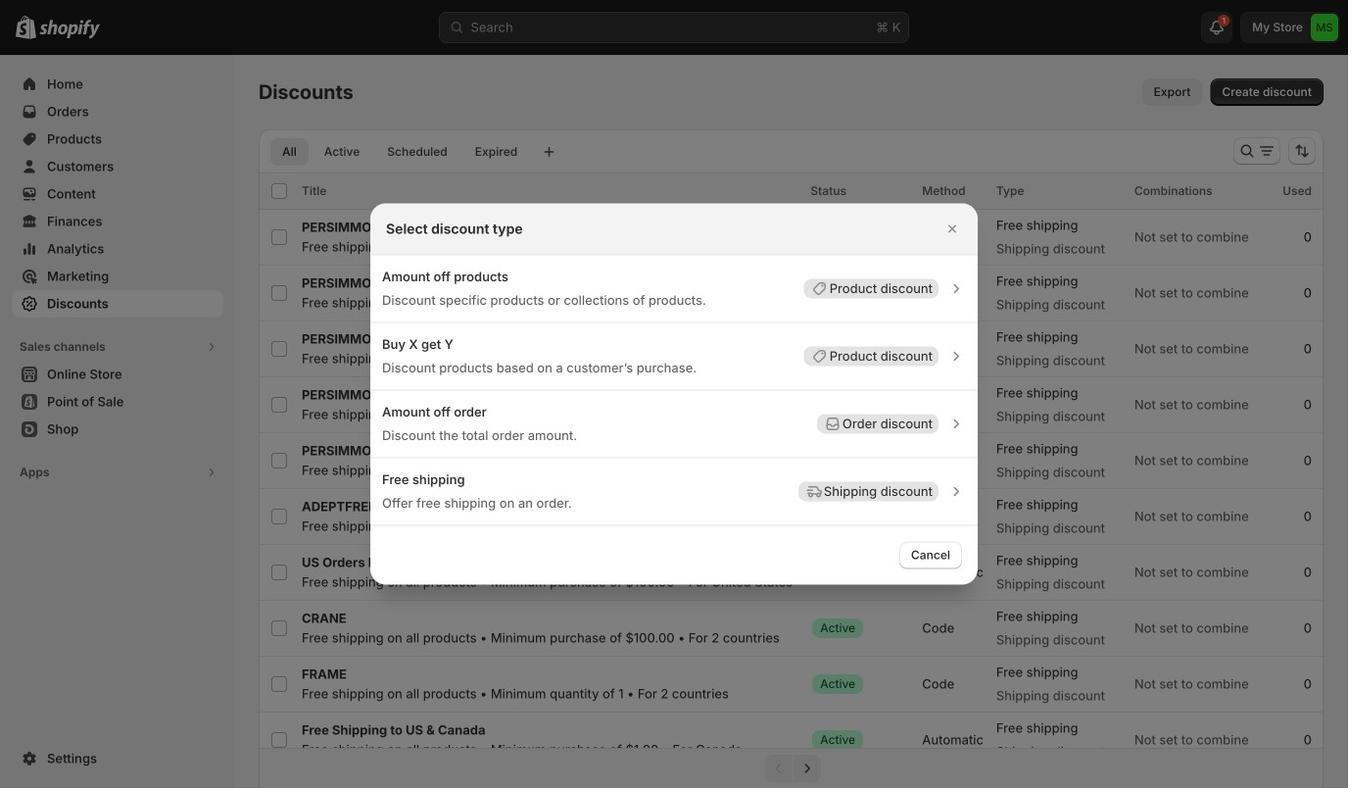 Task type: locate. For each thing, give the bounding box(es) containing it.
tab list
[[267, 137, 533, 166]]

dialog
[[0, 203, 1349, 585]]



Task type: vqa. For each thing, say whether or not it's contained in the screenshot.
the middle Store
no



Task type: describe. For each thing, give the bounding box(es) containing it.
pagination element
[[259, 748, 1324, 788]]

shopify image
[[39, 19, 100, 39]]



